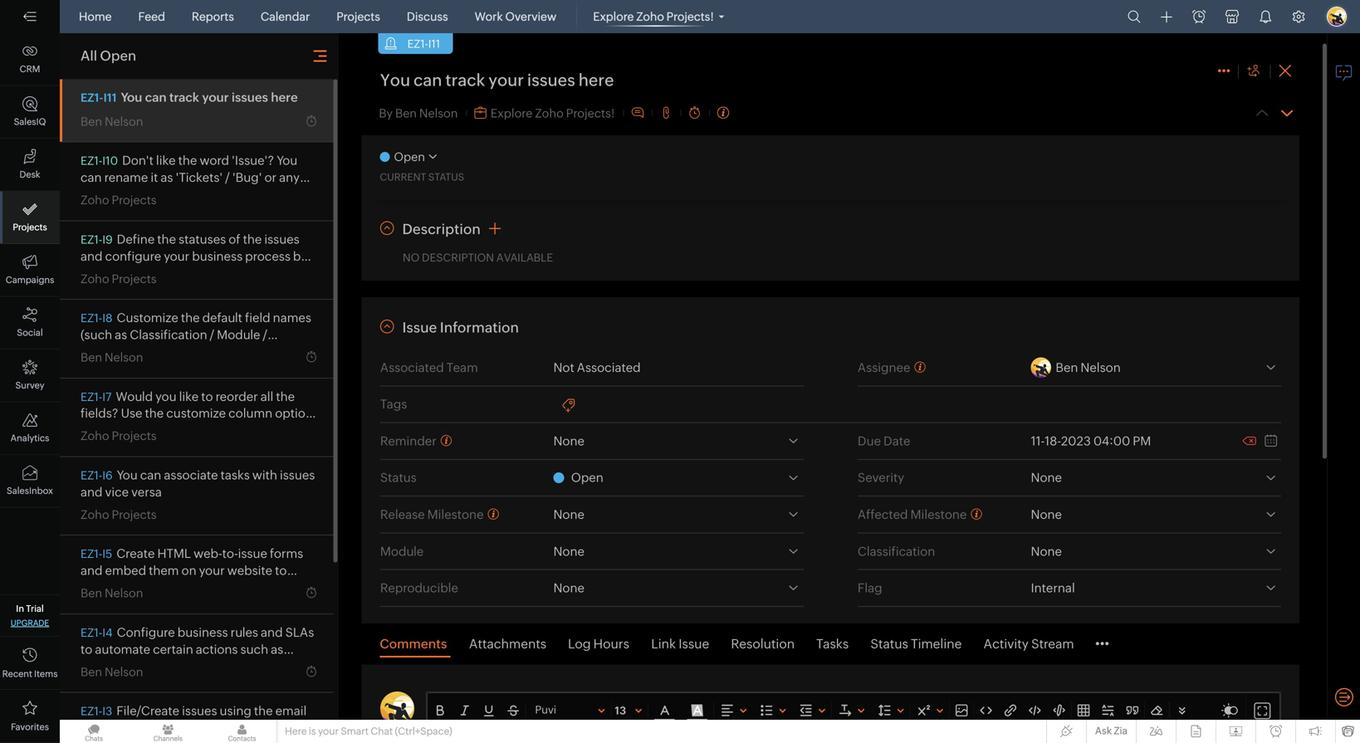 Task type: locate. For each thing, give the bounding box(es) containing it.
zia
[[1114, 725, 1128, 737]]

items
[[34, 669, 58, 679]]

reports link
[[185, 0, 241, 33]]

0 vertical spatial projects link
[[330, 0, 387, 33]]

upgrade
[[11, 618, 49, 628]]

explore
[[593, 10, 634, 23]]

explore zoho projects!
[[593, 10, 714, 23]]

calendar link
[[254, 0, 317, 33]]

ask
[[1095, 725, 1112, 737]]

work overview link
[[468, 0, 563, 33]]

zoho
[[636, 10, 664, 23]]

home
[[79, 10, 112, 23]]

ask zia
[[1095, 725, 1128, 737]]

salesinbox
[[7, 486, 53, 496]]

trial
[[26, 604, 44, 614]]

discuss
[[407, 10, 448, 23]]

0 horizontal spatial projects link
[[0, 191, 60, 244]]

your
[[318, 726, 339, 737]]

projects link
[[330, 0, 387, 33], [0, 191, 60, 244]]

smart
[[341, 726, 369, 737]]

survey
[[15, 380, 44, 391]]

feed link
[[132, 0, 172, 33]]

projects
[[337, 10, 380, 23], [13, 222, 47, 233]]

recent
[[2, 669, 32, 679]]

projects link down desk
[[0, 191, 60, 244]]

1 vertical spatial projects
[[13, 222, 47, 233]]

social link
[[0, 297, 60, 350]]

calendar
[[261, 10, 310, 23]]

configure settings image
[[1292, 10, 1306, 23]]

marketplace image
[[1226, 10, 1239, 23]]

1 horizontal spatial projects
[[337, 10, 380, 23]]

desk link
[[0, 139, 60, 191]]

projects up campaigns link
[[13, 222, 47, 233]]

salesiq
[[14, 117, 46, 127]]

projects link left the discuss link
[[330, 0, 387, 33]]

1 vertical spatial projects link
[[0, 191, 60, 244]]

projects left the discuss link
[[337, 10, 380, 23]]

search image
[[1128, 10, 1141, 23]]

here is your smart chat (ctrl+space)
[[285, 726, 452, 737]]

recent items
[[2, 669, 58, 679]]

0 horizontal spatial projects
[[13, 222, 47, 233]]

desk
[[20, 169, 40, 180]]

overview
[[505, 10, 557, 23]]

discuss link
[[400, 0, 455, 33]]

in trial upgrade
[[11, 604, 49, 628]]

analytics link
[[0, 402, 60, 455]]

0 vertical spatial projects
[[337, 10, 380, 23]]



Task type: describe. For each thing, give the bounding box(es) containing it.
feed
[[138, 10, 165, 23]]

1 horizontal spatial projects link
[[330, 0, 387, 33]]

crm
[[20, 64, 40, 74]]

in
[[16, 604, 24, 614]]

campaigns link
[[0, 244, 60, 297]]

favorites
[[11, 722, 49, 732]]

reports
[[192, 10, 234, 23]]

chats image
[[60, 720, 128, 743]]

analytics
[[10, 433, 49, 443]]

(ctrl+space)
[[395, 726, 452, 737]]

chat
[[371, 726, 393, 737]]

social
[[17, 328, 43, 338]]

campaigns
[[6, 275, 54, 285]]

crm link
[[0, 33, 60, 86]]

survey link
[[0, 350, 60, 402]]

work overview
[[475, 10, 557, 23]]

projects!
[[667, 10, 714, 23]]

contacts image
[[208, 720, 276, 743]]

home link
[[72, 0, 118, 33]]

here
[[285, 726, 307, 737]]

timer image
[[1193, 10, 1206, 23]]

quick actions image
[[1161, 11, 1173, 23]]

salesiq link
[[0, 86, 60, 139]]

channels image
[[134, 720, 202, 743]]

is
[[309, 726, 316, 737]]

notifications image
[[1259, 10, 1272, 23]]

salesinbox link
[[0, 455, 60, 508]]

work
[[475, 10, 503, 23]]



Task type: vqa. For each thing, say whether or not it's contained in the screenshot.
projects
yes



